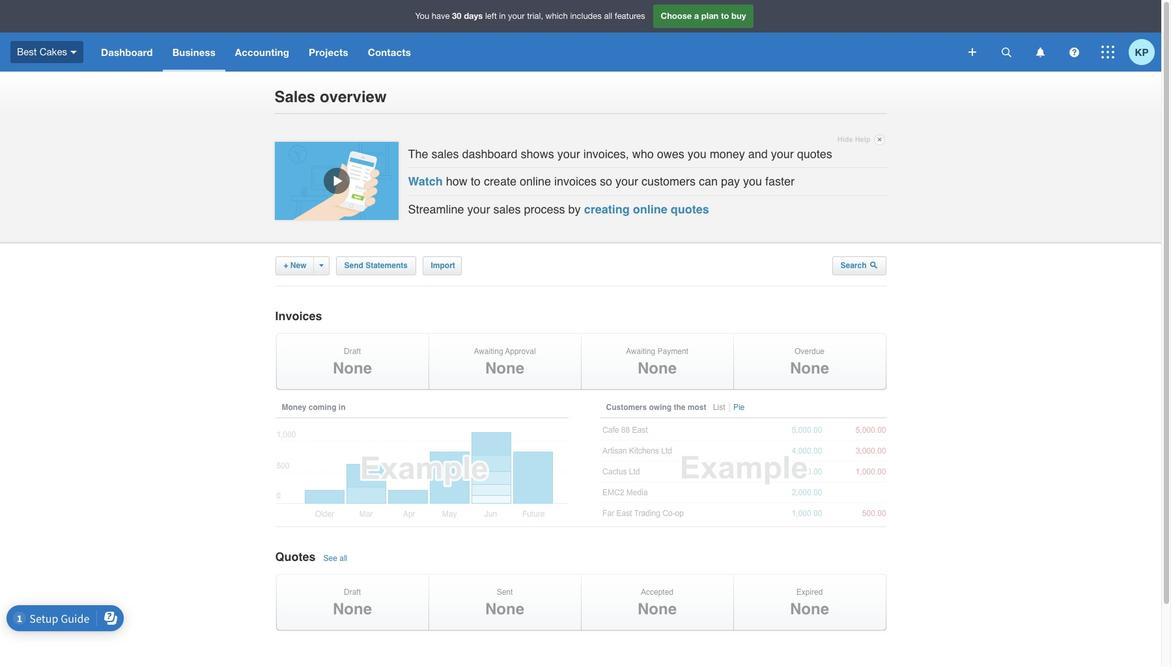 Task type: locate. For each thing, give the bounding box(es) containing it.
to
[[721, 11, 729, 21], [471, 175, 481, 188]]

1 horizontal spatial online
[[633, 202, 667, 216]]

customers owing the most
[[606, 403, 709, 412]]

contacts button
[[358, 33, 421, 72]]

0 vertical spatial draft none
[[333, 347, 372, 378]]

quotes left hide help link
[[797, 147, 832, 161]]

0 horizontal spatial quotes
[[671, 202, 709, 216]]

choose a plan to buy
[[661, 11, 746, 21]]

invoices
[[554, 175, 597, 188]]

none down the overdue
[[790, 360, 829, 378]]

to left buy
[[721, 11, 729, 21]]

owes
[[657, 147, 684, 161]]

creating
[[584, 202, 630, 216]]

which
[[546, 11, 568, 21]]

to right how
[[471, 175, 481, 188]]

pie
[[733, 403, 745, 412]]

0 vertical spatial in
[[499, 11, 506, 21]]

money
[[710, 147, 745, 161]]

awaiting left payment
[[626, 347, 655, 356]]

none down approval
[[485, 360, 524, 378]]

2 draft none from the top
[[333, 588, 372, 619]]

shows
[[521, 147, 554, 161]]

the
[[408, 147, 428, 161]]

invoices,
[[583, 147, 629, 161]]

search
[[841, 261, 869, 271]]

a
[[694, 11, 699, 21]]

business button
[[163, 33, 225, 72]]

expired none
[[790, 588, 829, 619]]

1 vertical spatial in
[[339, 403, 346, 412]]

1 horizontal spatial in
[[499, 11, 506, 21]]

the sales dashboard shows your invoices, who owes you money and your quotes
[[408, 147, 832, 161]]

1 draft from the top
[[344, 347, 361, 356]]

2 awaiting from the left
[[626, 347, 655, 356]]

sales overview
[[275, 88, 387, 106]]

1 vertical spatial all
[[340, 554, 347, 563]]

awaiting
[[474, 347, 503, 356], [626, 347, 655, 356]]

you
[[415, 11, 429, 21]]

your
[[508, 11, 525, 21], [557, 147, 580, 161], [771, 147, 794, 161], [616, 175, 638, 188], [467, 202, 490, 216]]

all right see at the left of page
[[340, 554, 347, 563]]

0 horizontal spatial awaiting
[[474, 347, 503, 356]]

faster
[[765, 175, 795, 188]]

0 vertical spatial draft
[[344, 347, 361, 356]]

cakes
[[40, 46, 67, 57]]

0 horizontal spatial online
[[520, 175, 551, 188]]

0 vertical spatial quotes
[[797, 147, 832, 161]]

help
[[855, 135, 871, 144]]

list link
[[712, 403, 730, 412]]

how
[[446, 175, 468, 188]]

svg image
[[1102, 46, 1115, 59], [1002, 47, 1011, 57], [1036, 47, 1045, 57], [1069, 47, 1079, 57], [969, 48, 976, 56]]

0 vertical spatial you
[[688, 147, 707, 161]]

awaiting inside awaiting payment none
[[626, 347, 655, 356]]

overview
[[320, 88, 387, 106]]

1 vertical spatial draft
[[344, 588, 361, 597]]

in right the left
[[499, 11, 506, 21]]

search image
[[870, 261, 878, 269]]

projects
[[309, 46, 348, 58]]

quotes down can
[[671, 202, 709, 216]]

online
[[520, 175, 551, 188], [633, 202, 667, 216]]

draft none down see all link
[[333, 588, 372, 619]]

kp
[[1135, 46, 1149, 58]]

you
[[688, 147, 707, 161], [743, 175, 762, 188]]

dashboard
[[462, 147, 518, 161]]

1 horizontal spatial quotes
[[797, 147, 832, 161]]

0 vertical spatial all
[[604, 11, 612, 21]]

your left trial,
[[508, 11, 525, 21]]

you right owes
[[688, 147, 707, 161]]

banner
[[0, 0, 1161, 72]]

sales down 'create'
[[493, 202, 521, 216]]

+
[[284, 261, 288, 271]]

none down the expired
[[790, 601, 829, 619]]

hide
[[838, 135, 853, 144]]

1 vertical spatial you
[[743, 175, 762, 188]]

your right and
[[771, 147, 794, 161]]

draft none up coming at bottom left
[[333, 347, 372, 378]]

all left features
[[604, 11, 612, 21]]

accounting
[[235, 46, 289, 58]]

1 vertical spatial draft none
[[333, 588, 372, 619]]

sent none
[[485, 588, 524, 619]]

search link
[[832, 257, 886, 275]]

1 horizontal spatial to
[[721, 11, 729, 21]]

projects button
[[299, 33, 358, 72]]

1 horizontal spatial awaiting
[[626, 347, 655, 356]]

none down payment
[[638, 360, 677, 378]]

expired
[[796, 588, 823, 597]]

so
[[600, 175, 612, 188]]

in right coming at bottom left
[[339, 403, 346, 412]]

awaiting left approval
[[474, 347, 503, 356]]

draft
[[344, 347, 361, 356], [344, 588, 361, 597]]

1 vertical spatial online
[[633, 202, 667, 216]]

1 horizontal spatial all
[[604, 11, 612, 21]]

your inside you have 30 days left in your trial, which includes all features
[[508, 11, 525, 21]]

sales
[[432, 147, 459, 161], [493, 202, 521, 216]]

in
[[499, 11, 506, 21], [339, 403, 346, 412]]

trial,
[[527, 11, 543, 21]]

0 vertical spatial sales
[[432, 147, 459, 161]]

draft none
[[333, 347, 372, 378], [333, 588, 372, 619]]

you right pay
[[743, 175, 762, 188]]

0 horizontal spatial you
[[688, 147, 707, 161]]

1 vertical spatial to
[[471, 175, 481, 188]]

accepted
[[641, 588, 674, 597]]

awaiting payment none
[[626, 347, 688, 378]]

1 draft none from the top
[[333, 347, 372, 378]]

+ new
[[284, 261, 306, 271]]

sales right the
[[432, 147, 459, 161]]

best cakes
[[17, 46, 67, 57]]

customers
[[642, 175, 696, 188]]

import link
[[422, 257, 462, 275]]

accounting button
[[225, 33, 299, 72]]

1 awaiting from the left
[[474, 347, 503, 356]]

send
[[344, 261, 363, 271]]

awaiting inside "awaiting approval none"
[[474, 347, 503, 356]]

quotes
[[797, 147, 832, 161], [671, 202, 709, 216]]

2 draft from the top
[[344, 588, 361, 597]]

quotes
[[275, 550, 316, 564]]

1 horizontal spatial sales
[[493, 202, 521, 216]]

draft for approval
[[344, 347, 361, 356]]

online down shows at left top
[[520, 175, 551, 188]]

in inside you have 30 days left in your trial, which includes all features
[[499, 11, 506, 21]]

online down the customers
[[633, 202, 667, 216]]

all
[[604, 11, 612, 21], [340, 554, 347, 563]]

watch
[[408, 175, 443, 188]]

30
[[452, 11, 462, 21]]

0 horizontal spatial all
[[340, 554, 347, 563]]

buy
[[732, 11, 746, 21]]

by
[[568, 202, 581, 216]]

0 horizontal spatial in
[[339, 403, 346, 412]]

kp button
[[1129, 33, 1161, 72]]

1 vertical spatial sales
[[493, 202, 521, 216]]



Task type: vqa. For each thing, say whether or not it's contained in the screenshot.
orders
no



Task type: describe. For each thing, give the bounding box(es) containing it.
hide help link
[[838, 132, 885, 147]]

awaiting for awaiting payment none
[[626, 347, 655, 356]]

your right so
[[616, 175, 638, 188]]

draft none for approval
[[333, 347, 372, 378]]

your up invoices
[[557, 147, 580, 161]]

all inside you have 30 days left in your trial, which includes all features
[[604, 11, 612, 21]]

create
[[484, 175, 517, 188]]

0 horizontal spatial to
[[471, 175, 481, 188]]

most
[[688, 403, 706, 412]]

none inside awaiting payment none
[[638, 360, 677, 378]]

contacts
[[368, 46, 411, 58]]

0 horizontal spatial sales
[[432, 147, 459, 161]]

best
[[17, 46, 37, 57]]

who
[[632, 147, 654, 161]]

watch how to create online invoices so your customers can pay you faster
[[408, 175, 795, 188]]

see
[[323, 554, 337, 563]]

0 vertical spatial online
[[520, 175, 551, 188]]

and
[[748, 147, 768, 161]]

can
[[699, 175, 718, 188]]

features
[[615, 11, 645, 21]]

process
[[524, 202, 565, 216]]

streamline
[[408, 202, 464, 216]]

quotes see all
[[275, 550, 347, 564]]

banner containing kp
[[0, 0, 1161, 72]]

dashboard
[[101, 46, 153, 58]]

none down accepted
[[638, 601, 677, 619]]

you have 30 days left in your trial, which includes all features
[[415, 11, 645, 21]]

accepted none
[[638, 588, 677, 619]]

none up coming at bottom left
[[333, 360, 372, 378]]

1 vertical spatial quotes
[[671, 202, 709, 216]]

0 vertical spatial to
[[721, 11, 729, 21]]

approval
[[505, 347, 536, 356]]

none down sent
[[485, 601, 524, 619]]

overdue
[[795, 347, 825, 356]]

dashboard link
[[91, 33, 163, 72]]

money
[[282, 403, 306, 412]]

statements
[[366, 261, 408, 271]]

see all link
[[322, 554, 351, 563]]

watch link
[[408, 175, 443, 188]]

draft none for none
[[333, 588, 372, 619]]

the
[[674, 403, 686, 412]]

pay
[[721, 175, 740, 188]]

coming
[[309, 403, 336, 412]]

creating online quotes link
[[584, 202, 709, 216]]

import
[[431, 261, 455, 271]]

awaiting approval none
[[474, 347, 536, 378]]

customers
[[606, 403, 647, 412]]

overdue none
[[790, 347, 829, 378]]

pie link
[[732, 403, 748, 412]]

invoices
[[275, 310, 322, 323]]

new
[[290, 261, 306, 271]]

none inside "awaiting approval none"
[[485, 360, 524, 378]]

best cakes button
[[0, 33, 91, 72]]

have
[[432, 11, 450, 21]]

list
[[713, 403, 725, 412]]

business
[[172, 46, 216, 58]]

includes
[[570, 11, 602, 21]]

your down 'create'
[[467, 202, 490, 216]]

plan
[[701, 11, 719, 21]]

+ new link
[[275, 257, 329, 275]]

1 horizontal spatial you
[[743, 175, 762, 188]]

choose
[[661, 11, 692, 21]]

all inside quotes see all
[[340, 554, 347, 563]]

send statements
[[344, 261, 408, 271]]

none down see all link
[[333, 601, 372, 619]]

draft for none
[[344, 588, 361, 597]]

days
[[464, 11, 483, 21]]

awaiting for awaiting approval none
[[474, 347, 503, 356]]

sales
[[275, 88, 315, 106]]

payment
[[658, 347, 688, 356]]

send statements link
[[336, 257, 416, 275]]

money coming in
[[282, 403, 346, 412]]

svg image
[[70, 51, 77, 54]]

hide help
[[838, 135, 871, 144]]

sent
[[497, 588, 513, 597]]

owing
[[649, 403, 672, 412]]

left
[[485, 11, 497, 21]]



